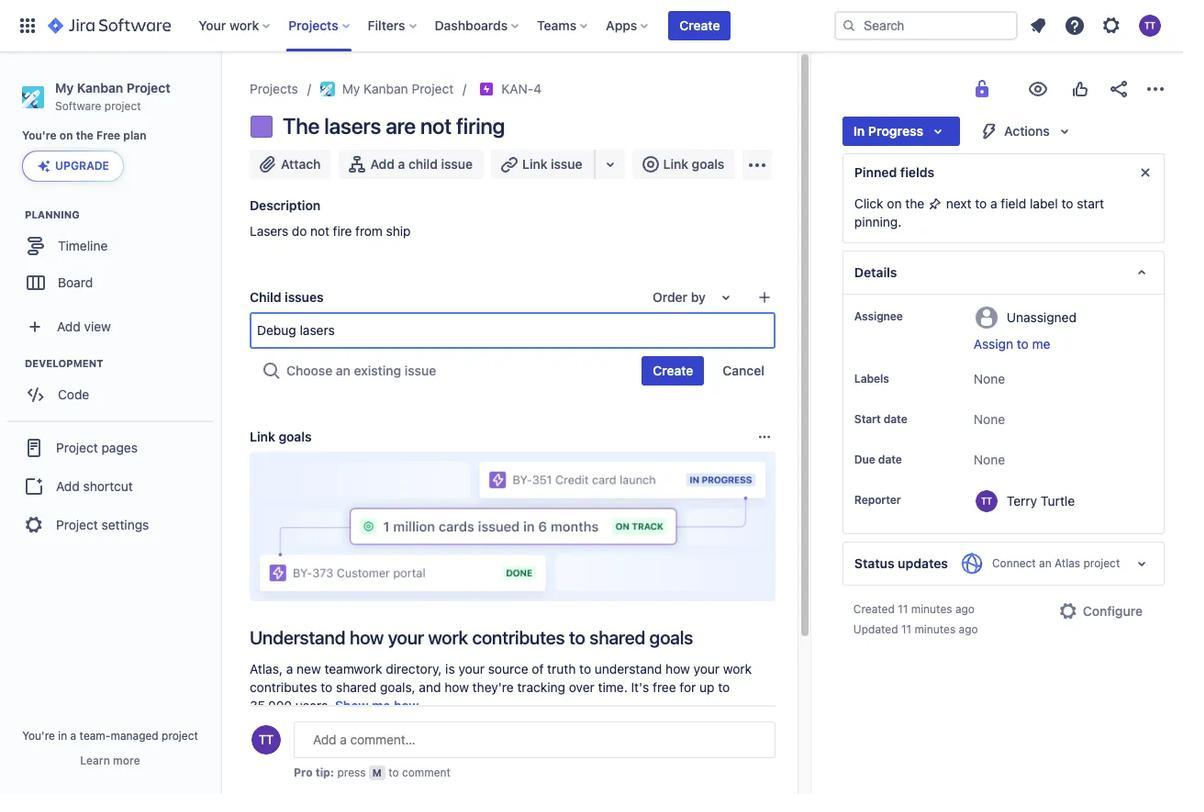 Task type: describe. For each thing, give the bounding box(es) containing it.
to right m
[[389, 766, 399, 779]]

more
[[113, 754, 140, 767]]

0 vertical spatial ago
[[956, 602, 975, 616]]

lasers
[[324, 113, 381, 139]]

planning image
[[3, 204, 25, 226]]

project inside project pages link
[[56, 440, 98, 455]]

updates
[[898, 555, 948, 571]]

timeline link
[[9, 228, 211, 265]]

you're in a team-managed project
[[22, 729, 198, 743]]

project pages link
[[7, 428, 213, 468]]

lasers do not fire from ship
[[250, 223, 411, 239]]

unassigned
[[1007, 309, 1077, 325]]

sidebar navigation image
[[200, 73, 241, 110]]

start date
[[855, 412, 908, 426]]

add shortcut button
[[7, 468, 213, 505]]

apps button
[[601, 11, 656, 40]]

team-
[[80, 729, 111, 743]]

development
[[25, 357, 103, 369]]

configure link
[[1046, 597, 1154, 626]]

status
[[855, 555, 895, 571]]

field
[[1001, 196, 1027, 211]]

dashboards
[[435, 17, 508, 33]]

link for link goals button
[[663, 156, 689, 172]]

add for add shortcut
[[56, 478, 80, 494]]

m
[[373, 767, 382, 778]]

in progress
[[854, 123, 924, 139]]

tip:
[[316, 766, 334, 779]]

next to a field label to start pinning.
[[855, 196, 1104, 230]]

link goals button
[[632, 150, 736, 179]]

create inside primary element
[[680, 17, 720, 33]]

to left start
[[1062, 196, 1074, 211]]

label
[[1030, 196, 1058, 211]]

managed
[[111, 729, 159, 743]]

my kanban project software project
[[55, 80, 170, 113]]

a for next to a field label to start pinning.
[[991, 196, 997, 211]]

1 vertical spatial link goals
[[250, 429, 312, 444]]

firing
[[456, 113, 505, 139]]

attach
[[281, 156, 321, 172]]

add for add a child issue
[[370, 156, 395, 172]]

copy link to issue image
[[538, 81, 553, 95]]

a inside button
[[398, 156, 405, 172]]

issue inside 'link issue' button
[[551, 156, 583, 172]]

teams button
[[532, 11, 595, 40]]

filters button
[[362, 11, 424, 40]]

planning group
[[9, 208, 219, 307]]

projects for projects popup button
[[288, 17, 338, 33]]

link goals image
[[639, 153, 661, 175]]

teams
[[537, 17, 577, 33]]

comment
[[402, 766, 451, 779]]

an for connect
[[1039, 556, 1052, 570]]

add a child issue button
[[339, 150, 484, 179]]

next
[[946, 196, 972, 211]]

to right next
[[975, 196, 987, 211]]

reporter pin to top. only you can see pinned fields. image
[[905, 493, 920, 508]]

primary element
[[11, 0, 834, 51]]

attach button
[[250, 150, 332, 179]]

the lasers are not firing
[[283, 113, 505, 139]]

link issue
[[522, 156, 583, 172]]

project inside the status updates element
[[1084, 556, 1120, 570]]

kanban for my kanban project software project
[[77, 80, 123, 95]]

add shortcut
[[56, 478, 133, 494]]

cancel button
[[712, 356, 776, 386]]

terry
[[1007, 493, 1038, 508]]

choose
[[286, 363, 333, 378]]

reporter
[[855, 493, 901, 507]]

learn
[[80, 754, 110, 767]]

profile image of terry turtle image
[[252, 725, 281, 755]]

assign to me
[[974, 336, 1051, 352]]

child
[[250, 289, 281, 305]]

issue for add a child issue
[[441, 156, 473, 172]]

project settings
[[56, 517, 149, 532]]

projects button
[[283, 11, 357, 40]]

details
[[855, 264, 897, 280]]

dashboards button
[[429, 11, 526, 40]]

kan-4 link
[[501, 78, 542, 100]]

due
[[855, 453, 876, 466]]

date for start date
[[884, 412, 908, 426]]

0 vertical spatial 11
[[898, 602, 908, 616]]

in
[[854, 123, 865, 139]]

appswitcher icon image
[[17, 15, 39, 37]]

press
[[337, 766, 366, 779]]

upgrade button
[[23, 152, 123, 181]]

you're for you're in a team-managed project
[[22, 729, 55, 743]]

4
[[534, 81, 542, 96]]

my kanban project image
[[320, 82, 335, 96]]

project pages
[[56, 440, 138, 455]]

pro tip: press m to comment
[[294, 766, 451, 779]]

lasers
[[250, 223, 288, 239]]

1 vertical spatial 11
[[901, 622, 912, 636]]

help image
[[1064, 15, 1086, 37]]

your profile and settings image
[[1139, 15, 1161, 37]]

search image
[[842, 18, 857, 33]]

planning
[[25, 209, 80, 221]]

group containing project pages
[[7, 421, 213, 551]]

click on the
[[855, 196, 928, 211]]

description
[[250, 197, 321, 213]]

actions button
[[968, 117, 1087, 146]]

my kanban project
[[342, 81, 454, 96]]

project inside my kanban project software project
[[126, 80, 170, 95]]

0 horizontal spatial link
[[250, 429, 275, 444]]

assign to me button
[[974, 335, 1146, 353]]

fields
[[900, 164, 935, 180]]

hide message image
[[1135, 162, 1157, 184]]

vote options: no one has voted for this issue yet. image
[[1070, 78, 1092, 100]]

you're on the free plan
[[22, 129, 146, 142]]

my for my kanban project
[[342, 81, 360, 96]]

a for you're in a team-managed project
[[70, 729, 76, 743]]

upgrade
[[55, 159, 109, 173]]

none for labels
[[974, 371, 1005, 386]]

apps
[[606, 17, 637, 33]]

connect an atlas project
[[992, 556, 1120, 570]]

Search field
[[834, 11, 1018, 40]]

none for start date
[[974, 411, 1005, 427]]

you're for you're on the free plan
[[22, 129, 57, 142]]

existing
[[354, 363, 401, 378]]

configure
[[1083, 603, 1143, 619]]

from
[[355, 223, 383, 239]]

labels
[[855, 372, 889, 386]]

1 vertical spatial ago
[[959, 622, 978, 636]]

add view
[[57, 318, 111, 334]]

to inside "button"
[[1017, 336, 1029, 352]]

link goals inside button
[[663, 156, 725, 172]]

share image
[[1108, 78, 1130, 100]]

Child issues field
[[252, 314, 774, 347]]



Task type: locate. For each thing, give the bounding box(es) containing it.
add
[[370, 156, 395, 172], [57, 318, 81, 334], [56, 478, 80, 494]]

1 vertical spatial projects
[[250, 81, 298, 96]]

view
[[84, 318, 111, 334]]

code
[[58, 386, 89, 402]]

create child image
[[757, 290, 772, 305]]

2 vertical spatial none
[[974, 452, 1005, 467]]

projects up edit color, purple selected image
[[250, 81, 298, 96]]

11 right created
[[898, 602, 908, 616]]

goals right link goals icon
[[692, 156, 725, 172]]

2 vertical spatial project
[[162, 729, 198, 743]]

issue inside the choose an existing issue button
[[405, 363, 436, 378]]

add left view
[[57, 318, 81, 334]]

timeline
[[58, 238, 108, 253]]

create button inside primary element
[[669, 11, 731, 40]]

my inside my kanban project software project
[[55, 80, 74, 95]]

an
[[336, 363, 351, 378], [1039, 556, 1052, 570]]

projects for projects link
[[250, 81, 298, 96]]

the
[[76, 129, 94, 142], [905, 196, 925, 211]]

kan-
[[501, 81, 534, 96]]

0 vertical spatial link goals
[[663, 156, 725, 172]]

create button left cancel button
[[642, 356, 705, 386]]

kanban up the lasers are not firing
[[364, 81, 408, 96]]

choose an existing issue
[[286, 363, 436, 378]]

banner
[[0, 0, 1183, 51]]

0 vertical spatial add
[[370, 156, 395, 172]]

0 vertical spatial project
[[104, 99, 141, 113]]

assignee
[[855, 309, 903, 323]]

development image
[[3, 353, 25, 375]]

my for my kanban project software project
[[55, 80, 74, 95]]

the down fields
[[905, 196, 925, 211]]

a left child
[[398, 156, 405, 172]]

group
[[7, 421, 213, 551]]

not right are
[[420, 113, 452, 139]]

1 vertical spatial project
[[1084, 556, 1120, 570]]

on up upgrade button on the top left of the page
[[60, 129, 73, 142]]

software
[[55, 99, 101, 113]]

not right 'do'
[[310, 223, 330, 239]]

board link
[[9, 265, 211, 301]]

you're
[[22, 129, 57, 142], [22, 729, 55, 743]]

the left free
[[76, 129, 94, 142]]

progress
[[868, 123, 924, 139]]

0 horizontal spatial project
[[104, 99, 141, 113]]

date right start
[[884, 412, 908, 426]]

settings image
[[1101, 15, 1123, 37]]

fire
[[333, 223, 352, 239]]

development group
[[9, 356, 219, 419]]

issue inside the add a child issue button
[[441, 156, 473, 172]]

1 horizontal spatial goals
[[692, 156, 725, 172]]

0 vertical spatial the
[[76, 129, 94, 142]]

the
[[283, 113, 320, 139]]

connect
[[992, 556, 1036, 570]]

1 vertical spatial create button
[[642, 356, 705, 386]]

goals inside button
[[692, 156, 725, 172]]

my
[[55, 80, 74, 95], [342, 81, 360, 96]]

0 vertical spatial create
[[680, 17, 720, 33]]

on for you're
[[60, 129, 73, 142]]

my right my kanban project icon
[[342, 81, 360, 96]]

project up plan
[[126, 80, 170, 95]]

kan-4
[[501, 81, 542, 96]]

0 vertical spatial a
[[398, 156, 405, 172]]

2 you're from the top
[[22, 729, 55, 743]]

project right atlas
[[1084, 556, 1120, 570]]

11 right updated
[[901, 622, 912, 636]]

epic image
[[479, 82, 494, 96]]

link
[[522, 156, 548, 172], [663, 156, 689, 172], [250, 429, 275, 444]]

learn more
[[80, 754, 140, 767]]

0 horizontal spatial not
[[310, 223, 330, 239]]

2 vertical spatial add
[[56, 478, 80, 494]]

1 horizontal spatial kanban
[[364, 81, 408, 96]]

0 vertical spatial an
[[336, 363, 351, 378]]

minutes
[[911, 602, 952, 616], [915, 622, 956, 636]]

0 vertical spatial you're
[[22, 129, 57, 142]]

0 horizontal spatial kanban
[[77, 80, 123, 95]]

goals
[[692, 156, 725, 172], [279, 429, 312, 444]]

0 vertical spatial none
[[974, 371, 1005, 386]]

assign
[[974, 336, 1014, 352]]

0 horizontal spatial my
[[55, 80, 74, 95]]

date for due date
[[878, 453, 902, 466]]

you're up upgrade button on the top left of the page
[[22, 129, 57, 142]]

0 horizontal spatial the
[[76, 129, 94, 142]]

the for click
[[905, 196, 925, 211]]

learn more button
[[80, 754, 140, 768]]

you're left in
[[22, 729, 55, 743]]

kanban up software
[[77, 80, 123, 95]]

2 horizontal spatial a
[[991, 196, 997, 211]]

ship
[[386, 223, 411, 239]]

board
[[58, 274, 93, 290]]

code link
[[9, 377, 211, 413]]

a right in
[[70, 729, 76, 743]]

1 vertical spatial goals
[[279, 429, 312, 444]]

create button right apps dropdown button
[[669, 11, 731, 40]]

watch options: you are not watching this issue, 0 people watching image
[[1027, 78, 1049, 100]]

your work
[[199, 17, 259, 33]]

1 vertical spatial a
[[991, 196, 997, 211]]

project inside my kanban project software project
[[104, 99, 141, 113]]

link for 'link issue' button
[[522, 156, 548, 172]]

pages
[[101, 440, 138, 455]]

1 horizontal spatial my
[[342, 81, 360, 96]]

click
[[855, 196, 884, 211]]

actions image
[[1145, 78, 1167, 100]]

issue
[[441, 156, 473, 172], [551, 156, 583, 172], [405, 363, 436, 378]]

link goals down choose
[[250, 429, 312, 444]]

a
[[398, 156, 405, 172], [991, 196, 997, 211], [70, 729, 76, 743]]

2 horizontal spatial project
[[1084, 556, 1120, 570]]

are
[[386, 113, 416, 139]]

1 horizontal spatial an
[[1039, 556, 1052, 570]]

add down the lasers are not firing
[[370, 156, 395, 172]]

1 vertical spatial on
[[887, 196, 902, 211]]

on for click
[[887, 196, 902, 211]]

2 none from the top
[[974, 411, 1005, 427]]

issue right child
[[441, 156, 473, 172]]

0 vertical spatial goals
[[692, 156, 725, 172]]

issues
[[285, 289, 324, 305]]

shortcut
[[83, 478, 133, 494]]

projects up my kanban project icon
[[288, 17, 338, 33]]

1 horizontal spatial link
[[522, 156, 548, 172]]

0 vertical spatial projects
[[288, 17, 338, 33]]

my kanban project link
[[320, 78, 454, 100]]

ago
[[956, 602, 975, 616], [959, 622, 978, 636]]

1 horizontal spatial a
[[398, 156, 405, 172]]

project up plan
[[104, 99, 141, 113]]

a inside next to a field label to start pinning.
[[991, 196, 997, 211]]

add left shortcut
[[56, 478, 80, 494]]

add view button
[[11, 309, 209, 345]]

1 horizontal spatial not
[[420, 113, 452, 139]]

projects link
[[250, 78, 298, 100]]

add inside add shortcut "button"
[[56, 478, 80, 494]]

an for choose
[[336, 363, 351, 378]]

1 horizontal spatial on
[[887, 196, 902, 211]]

choose an existing issue button
[[250, 356, 447, 386]]

project inside the my kanban project link
[[412, 81, 454, 96]]

to left 'me'
[[1017, 336, 1029, 352]]

created
[[854, 602, 895, 616]]

link goals right link goals icon
[[663, 156, 725, 172]]

0 horizontal spatial on
[[60, 129, 73, 142]]

terry turtle
[[1007, 493, 1075, 508]]

1 horizontal spatial the
[[905, 196, 925, 211]]

0 horizontal spatial an
[[336, 363, 351, 378]]

add inside add view "dropdown button"
[[57, 318, 81, 334]]

0 vertical spatial date
[[884, 412, 908, 426]]

minutes down updates
[[911, 602, 952, 616]]

issue for choose an existing issue
[[405, 363, 436, 378]]

create left cancel on the right
[[653, 363, 693, 378]]

edit color, purple selected image
[[251, 116, 273, 138]]

1 vertical spatial date
[[878, 453, 902, 466]]

0 vertical spatial create button
[[669, 11, 731, 40]]

3 none from the top
[[974, 452, 1005, 467]]

kanban inside my kanban project software project
[[77, 80, 123, 95]]

1 vertical spatial you're
[[22, 729, 55, 743]]

1 vertical spatial create
[[653, 363, 693, 378]]

0 vertical spatial on
[[60, 129, 73, 142]]

project up are
[[412, 81, 454, 96]]

the for you're
[[76, 129, 94, 142]]

11
[[898, 602, 908, 616], [901, 622, 912, 636]]

none
[[974, 371, 1005, 386], [974, 411, 1005, 427], [974, 452, 1005, 467]]

create button
[[669, 11, 731, 40], [642, 356, 705, 386]]

1 vertical spatial none
[[974, 411, 1005, 427]]

1 vertical spatial the
[[905, 196, 925, 211]]

1 you're from the top
[[22, 129, 57, 142]]

link issue button
[[491, 150, 595, 179]]

project settings link
[[7, 505, 213, 546]]

start
[[1077, 196, 1104, 211]]

issue down "copy link to issue" image
[[551, 156, 583, 172]]

pro
[[294, 766, 313, 779]]

banner containing your work
[[0, 0, 1183, 51]]

an right choose
[[336, 363, 351, 378]]

on up pinning.
[[887, 196, 902, 211]]

issue right existing
[[405, 363, 436, 378]]

project
[[104, 99, 141, 113], [1084, 556, 1120, 570], [162, 729, 198, 743]]

1 none from the top
[[974, 371, 1005, 386]]

project right the managed
[[162, 729, 198, 743]]

pinned fields
[[855, 164, 935, 180]]

start
[[855, 412, 881, 426]]

0 vertical spatial minutes
[[911, 602, 952, 616]]

actions
[[1004, 123, 1050, 139]]

status updates
[[855, 555, 948, 571]]

2 horizontal spatial issue
[[551, 156, 583, 172]]

filters
[[368, 17, 405, 33]]

notifications image
[[1027, 15, 1049, 37]]

0 horizontal spatial link goals
[[250, 429, 312, 444]]

none for due date
[[974, 452, 1005, 467]]

minutes right updated
[[915, 622, 956, 636]]

jira software image
[[48, 15, 171, 37], [48, 15, 171, 37]]

project
[[126, 80, 170, 95], [412, 81, 454, 96], [56, 440, 98, 455], [56, 517, 98, 532]]

1 vertical spatial minutes
[[915, 622, 956, 636]]

add a child issue
[[370, 156, 473, 172]]

link goals
[[663, 156, 725, 172], [250, 429, 312, 444]]

project down add shortcut
[[56, 517, 98, 532]]

0 horizontal spatial goals
[[279, 429, 312, 444]]

status updates element
[[843, 542, 1165, 586]]

0 horizontal spatial a
[[70, 729, 76, 743]]

your
[[199, 17, 226, 33]]

1 horizontal spatial link goals
[[663, 156, 725, 172]]

goals down choose
[[279, 429, 312, 444]]

settings
[[101, 517, 149, 532]]

2 vertical spatial a
[[70, 729, 76, 743]]

do
[[292, 223, 307, 239]]

an inside the status updates element
[[1039, 556, 1052, 570]]

child issues
[[250, 289, 324, 305]]

cancel
[[723, 363, 765, 378]]

an inside button
[[336, 363, 351, 378]]

create right apps dropdown button
[[680, 17, 720, 33]]

details element
[[843, 251, 1165, 295]]

a left the field
[[991, 196, 997, 211]]

add for add view
[[57, 318, 81, 334]]

an left atlas
[[1039, 556, 1052, 570]]

2 horizontal spatial link
[[663, 156, 689, 172]]

1 vertical spatial add
[[57, 318, 81, 334]]

1 vertical spatial not
[[310, 223, 330, 239]]

0 vertical spatial not
[[420, 113, 452, 139]]

date right the due
[[878, 453, 902, 466]]

project up add shortcut
[[56, 440, 98, 455]]

1 vertical spatial an
[[1039, 556, 1052, 570]]

1 horizontal spatial project
[[162, 729, 198, 743]]

Add a comment… field
[[294, 722, 776, 758]]

kanban for my kanban project
[[364, 81, 408, 96]]

atlas
[[1055, 556, 1081, 570]]

add inside button
[[370, 156, 395, 172]]

my up software
[[55, 80, 74, 95]]

projects inside popup button
[[288, 17, 338, 33]]

due date
[[855, 453, 902, 466]]

1 horizontal spatial issue
[[441, 156, 473, 172]]

0 horizontal spatial issue
[[405, 363, 436, 378]]



Task type: vqa. For each thing, say whether or not it's contained in the screenshot.
My Kanban Project's "My"
yes



